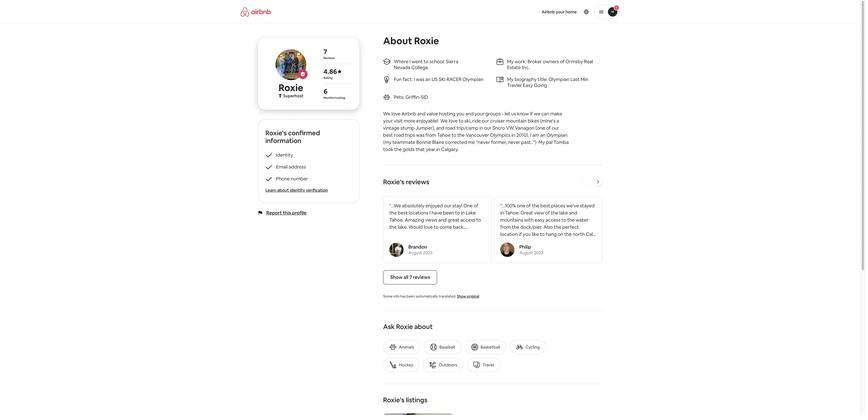 Task type: describe. For each thing, give the bounding box(es) containing it.
the up perfect
[[568, 217, 575, 223]]

1 was from the top
[[416, 76, 425, 83]]

vw
[[506, 125, 515, 131]]

philip user profile image
[[501, 243, 515, 257]]

stayed
[[581, 203, 595, 209]]

biography
[[515, 76, 537, 83]]

the up on
[[555, 224, 562, 230]]

1 horizontal spatial show
[[457, 294, 467, 299]]

on
[[558, 231, 564, 237]]

6 months hosting
[[324, 87, 346, 100]]

and inside "…100% one of the best places we've stayed in tahoe. great view of the lake and mountains with easy access to the water from the dock/pier. also the perfect location if you like to hang on the north cali side. highly recommended!…
[[570, 210, 578, 216]]

1 vertical spatial love
[[449, 118, 458, 124]]

identity
[[290, 188, 305, 193]]

cali
[[586, 231, 595, 237]]

jumper),
[[416, 125, 436, 131]]

roxie's
[[266, 129, 287, 137]]

learn about identity verification
[[266, 188, 328, 193]]

mountains
[[501, 217, 524, 223]]

dock/pier.
[[521, 224, 543, 230]]

and up ski,
[[466, 111, 474, 117]]

my inside we love airbnb and value hosting you and your groups - let us know if we can make your visit more enjoyable!  we love to ski, ride our cruiser mountain bikes (mine's a vintage stump jumper), and road trip/camp in our sncro vw vanagon (one of our best road trips was from tahoe to the vancouver olympics in 2010). i am an olympian (my teammate bonnie blaire corrected me "never former, never past..")  my pal tomba took the golds that year in calgary.
[[539, 139, 545, 145]]

been inside "…we absolutely enjoyed our stay!  one of the best locations i have been to in lake tahoe.  amazing views and great access to the lake.  would love to come back.…
[[443, 210, 455, 216]]

2023 for brandon
[[423, 250, 433, 256]]

nevada college.
[[394, 64, 430, 71]]

learn
[[266, 188, 277, 193]]

back.…
[[453, 224, 469, 230]]

about roxie
[[384, 35, 439, 47]]

0 vertical spatial road
[[446, 125, 456, 131]]

in up the vancouver
[[480, 125, 484, 131]]

philip
[[520, 244, 532, 250]]

the left lake. at the bottom left of page
[[390, 224, 397, 230]]

fun fact: i was an us ski racer olympian
[[394, 76, 484, 83]]

email
[[276, 164, 288, 170]]

am
[[533, 132, 540, 138]]

best inside we love airbnb and value hosting you and your groups - let us know if we can make your visit more enjoyable!  we love to ski, ride our cruiser mountain bikes (mine's a vintage stump jumper), and road trip/camp in our sncro vw vanagon (one of our best road trips was from tahoe to the vancouver olympics in 2010). i am an olympian (my teammate bonnie blaire corrected me "never former, never past..")  my pal tomba took the golds that year in calgary.
[[384, 132, 393, 138]]

would
[[409, 224, 423, 230]]

my for my biography title: olympian last min travler easy going
[[508, 76, 514, 83]]

easy
[[535, 217, 545, 223]]

of inside "my work: broker owners of ormsby real estate inc."
[[561, 58, 565, 65]]

from inside "…100% one of the best places we've stayed in tahoe. great view of the lake and mountains with easy access to the water from the dock/pier. also the perfect location if you like to hang on the north cali side. highly recommended!…
[[501, 224, 511, 230]]

original
[[467, 294, 480, 299]]

amazing
[[405, 217, 425, 223]]

report this profile button
[[267, 210, 307, 216]]

and inside "…we absolutely enjoyed our stay!  one of the best locations i have been to in lake tahoe.  amazing views and great access to the lake.  would love to come back.…
[[439, 217, 447, 223]]

never
[[508, 139, 521, 145]]

view
[[535, 210, 545, 216]]

6
[[324, 87, 328, 96]]

with
[[525, 217, 534, 223]]

my for my work: broker owners of ormsby real estate inc.
[[508, 58, 514, 65]]

tahoe. inside "…100% one of the best places we've stayed in tahoe. great view of the lake and mountains with easy access to the water from the dock/pier. also the perfect location if you like to hang on the north cali side. highly recommended!…
[[506, 210, 520, 216]]

went
[[412, 58, 423, 65]]

roxie for ask roxie about
[[396, 323, 413, 331]]

and up enjoyable!
[[418, 111, 426, 117]]

the right on
[[565, 231, 572, 237]]

(mine's
[[541, 118, 556, 124]]

hockey
[[399, 362, 414, 368]]

can
[[542, 111, 550, 117]]

reviews inside button
[[413, 274, 431, 281]]

of inside we love airbnb and value hosting you and your groups - let us know if we can make your visit more enjoyable!  we love to ski, ride our cruiser mountain bikes (mine's a vintage stump jumper), and road trip/camp in our sncro vw vanagon (one of our best road trips was from tahoe to the vancouver olympics in 2010). i am an olympian (my teammate bonnie blaire corrected me "never former, never past..")  my pal tomba took the golds that year in calgary.
[[547, 125, 551, 131]]

superhost
[[283, 93, 304, 99]]

sierra
[[446, 58, 459, 65]]

-
[[502, 111, 504, 117]]

great
[[521, 210, 534, 216]]

1 vertical spatial road
[[394, 132, 404, 138]]

to left ski,
[[459, 118, 464, 124]]

roxie for about roxie
[[415, 35, 439, 47]]

verification
[[306, 188, 328, 193]]

identity
[[276, 152, 293, 158]]

best inside "…100% one of the best places we've stayed in tahoe. great view of the lake and mountains with easy access to the water from the dock/pier. also the perfect location if you like to hang on the north cali side. highly recommended!…
[[541, 203, 551, 209]]

of inside "…we absolutely enjoyed our stay!  one of the best locations i have been to in lake tahoe.  amazing views and great access to the lake.  would love to come back.…
[[474, 203, 479, 209]]

1 button
[[595, 5, 621, 19]]

hang
[[546, 231, 557, 237]]

airbnb your home
[[542, 9, 577, 15]]

took
[[384, 146, 394, 153]]

if inside "…100% one of the best places we've stayed in tahoe. great view of the lake and mountains with easy access to the water from the dock/pier. also the perfect location if you like to hang on the north cali side. highly recommended!…
[[519, 231, 522, 237]]

our left sncro
[[485, 125, 492, 131]]

0 vertical spatial love
[[392, 111, 401, 117]]

fun
[[394, 76, 402, 83]]

bonnie
[[417, 139, 432, 145]]

locations
[[409, 210, 429, 216]]

best inside "…we absolutely enjoyed our stay!  one of the best locations i have been to in lake tahoe.  amazing views and great access to the lake.  would love to come back.…
[[398, 210, 408, 216]]

my biography title: olympian last min travler easy going
[[508, 76, 589, 88]]

places
[[552, 203, 566, 209]]

stump
[[401, 125, 415, 131]]

7 reviews
[[324, 47, 335, 60]]

travler
[[508, 82, 522, 88]]

baseball
[[440, 345, 456, 350]]

sncro
[[493, 125, 505, 131]]

1 vertical spatial roxie
[[279, 82, 304, 94]]

listings
[[406, 396, 428, 404]]

our right ride on the right top of page
[[482, 118, 490, 124]]

my work: broker owners of ormsby real estate inc.
[[508, 58, 594, 71]]

all
[[404, 274, 409, 281]]

have
[[432, 210, 442, 216]]

the down mountains
[[512, 224, 520, 230]]

absolutely
[[402, 203, 425, 209]]

the down teammate
[[395, 146, 402, 153]]

access inside "…we absolutely enjoyed our stay!  one of the best locations i have been to in lake tahoe.  amazing views and great access to the lake.  would love to come back.…
[[461, 217, 476, 223]]

let
[[505, 111, 511, 117]]

a
[[557, 118, 560, 124]]

address
[[289, 164, 306, 170]]

0 vertical spatial reviews
[[406, 178, 430, 186]]

ormsby
[[566, 58, 584, 65]]

report this profile
[[267, 210, 307, 216]]

know
[[518, 111, 530, 117]]

airbnb inside profile element
[[542, 9, 556, 15]]

show inside 'show all 7 reviews' button
[[391, 274, 403, 281]]

to down views
[[434, 224, 439, 230]]

your inside profile element
[[556, 9, 565, 15]]

trips
[[405, 132, 415, 138]]

perfect
[[563, 224, 579, 230]]

corrected
[[446, 139, 467, 145]]

ride
[[473, 118, 481, 124]]

travel
[[483, 362, 495, 368]]

about inside button
[[277, 188, 289, 193]]

ask roxie about
[[384, 323, 433, 331]]

bikes
[[528, 118, 540, 124]]

"…we
[[390, 203, 401, 209]]

former,
[[492, 139, 507, 145]]

pets: griffin-sid
[[394, 94, 429, 100]]

sid
[[421, 94, 429, 100]]

last
[[571, 76, 580, 83]]

tomba
[[554, 139, 569, 145]]

value
[[427, 111, 438, 117]]

roxie's for roxie's reviews
[[384, 178, 405, 186]]

about
[[384, 35, 413, 47]]

that
[[416, 146, 425, 153]]

and up tahoe
[[437, 125, 445, 131]]



Task type: locate. For each thing, give the bounding box(es) containing it.
of right 'one'
[[474, 203, 479, 209]]

1 vertical spatial about
[[415, 323, 433, 331]]

airbnb inside we love airbnb and value hosting you and your groups - let us know if we can make your visit more enjoyable!  we love to ski, ride our cruiser mountain bikes (mine's a vintage stump jumper), and road trip/camp in our sncro vw vanagon (one of our best road trips was from tahoe to the vancouver olympics in 2010). i am an olympian (my teammate bonnie blaire corrected me "never former, never past..")  my pal tomba took the golds that year in calgary.
[[402, 111, 417, 117]]

access inside "…100% one of the best places we've stayed in tahoe. great view of the lake and mountains with easy access to the water from the dock/pier. also the perfect location if you like to hang on the north cali side. highly recommended!…
[[546, 217, 561, 223]]

best up view
[[541, 203, 551, 209]]

0 vertical spatial show
[[391, 274, 403, 281]]

show original button
[[457, 294, 480, 299]]

1 horizontal spatial we
[[441, 118, 448, 124]]

love
[[392, 111, 401, 117], [449, 118, 458, 124], [424, 224, 433, 230]]

airbnb left home
[[542, 9, 556, 15]]

the down the "…we
[[390, 210, 397, 216]]

1 vertical spatial hosting
[[439, 111, 456, 117]]

where i went to school: sierra nevada college.
[[394, 58, 459, 71]]

0 horizontal spatial road
[[394, 132, 404, 138]]

show left all
[[391, 274, 403, 281]]

olympian
[[549, 76, 570, 83], [547, 132, 568, 138]]

an inside we love airbnb and value hosting you and your groups - let us know if we can make your visit more enjoyable!  we love to ski, ride our cruiser mountain bikes (mine's a vintage stump jumper), and road trip/camp in our sncro vw vanagon (one of our best road trips was from tahoe to the vancouver olympics in 2010). i am an olympian (my teammate bonnie blaire corrected me "never former, never past..")  my pal tomba took the golds that year in calgary.
[[541, 132, 546, 138]]

verified host image
[[301, 72, 305, 77]]

in down "…100%
[[501, 210, 505, 216]]

from inside we love airbnb and value hosting you and your groups - let us know if we can make your visit more enjoyable!  we love to ski, ride our cruiser mountain bikes (mine's a vintage stump jumper), and road trip/camp in our sncro vw vanagon (one of our best road trips was from tahoe to the vancouver olympics in 2010). i am an olympian (my teammate bonnie blaire corrected me "never former, never past..")  my pal tomba took the golds that year in calgary.
[[426, 132, 437, 138]]

1 august from the left
[[409, 250, 423, 256]]

0 vertical spatial best
[[384, 132, 393, 138]]

great
[[448, 217, 460, 223]]

pets:
[[394, 94, 405, 100]]

"…100%
[[501, 203, 516, 209]]

0 horizontal spatial we
[[384, 111, 391, 117]]

0 vertical spatial hosting
[[335, 96, 346, 100]]

we've
[[567, 203, 580, 209]]

1 vertical spatial roxie's
[[384, 396, 405, 404]]

1 horizontal spatial roxie
[[396, 323, 413, 331]]

the up view
[[532, 203, 540, 209]]

phone
[[276, 176, 290, 182]]

0 horizontal spatial airbnb
[[402, 111, 417, 117]]

1 horizontal spatial road
[[446, 125, 456, 131]]

(one
[[536, 125, 546, 131]]

tahoe. up lake. at the bottom left of page
[[390, 217, 404, 223]]

access up the also
[[546, 217, 561, 223]]

7
[[324, 47, 328, 56], [410, 274, 412, 281]]

1 vertical spatial an
[[541, 132, 546, 138]]

min
[[581, 76, 589, 83]]

1 vertical spatial reviews
[[413, 274, 431, 281]]

road up tahoe
[[446, 125, 456, 131]]

0 vertical spatial about
[[277, 188, 289, 193]]

0 vertical spatial your
[[556, 9, 565, 15]]

1 2023 from the left
[[423, 250, 433, 256]]

if left we
[[531, 111, 533, 117]]

roxie user profile image
[[276, 49, 307, 80], [276, 49, 307, 80]]

we up vintage
[[384, 111, 391, 117]]

and up come at the bottom of the page
[[439, 217, 447, 223]]

0 vertical spatial an
[[426, 76, 431, 83]]

make
[[551, 111, 563, 117]]

roxie's up the "…we
[[384, 178, 405, 186]]

4.86
[[324, 67, 337, 76]]

and down we've
[[570, 210, 578, 216]]

0 horizontal spatial you
[[457, 111, 465, 117]]

views
[[426, 217, 438, 223]]

golds
[[403, 146, 415, 153]]

outdoors
[[439, 362, 458, 368]]

us
[[512, 111, 517, 117]]

vancouver
[[466, 132, 490, 138]]

2 vertical spatial roxie
[[396, 323, 413, 331]]

you up trip/camp
[[457, 111, 465, 117]]

2 august from the left
[[520, 250, 534, 256]]

best down the "…we
[[398, 210, 408, 216]]

1 vertical spatial 7
[[410, 274, 412, 281]]

my inside 'my biography title: olympian last min travler easy going'
[[508, 76, 514, 83]]

august for philip
[[520, 250, 534, 256]]

our down a
[[552, 125, 560, 131]]

vintage
[[384, 125, 400, 131]]

2 vertical spatial your
[[384, 118, 393, 124]]

7 inside button
[[410, 274, 412, 281]]

1 vertical spatial we
[[441, 118, 448, 124]]

2023 inside brandon august 2023
[[423, 250, 433, 256]]

1 horizontal spatial been
[[443, 210, 455, 216]]

also
[[544, 224, 553, 230]]

to right great
[[477, 217, 482, 223]]

show all 7 reviews
[[391, 274, 431, 281]]

1 horizontal spatial love
[[424, 224, 433, 230]]

0 horizontal spatial love
[[392, 111, 401, 117]]

in inside "…100% one of the best places we've stayed in tahoe. great view of the lake and mountains with easy access to the water from the dock/pier. also the perfect location if you like to hang on the north cali side. highly recommended!…
[[501, 210, 505, 216]]

love down views
[[424, 224, 433, 230]]

me
[[468, 139, 475, 145]]

2 horizontal spatial best
[[541, 203, 551, 209]]

your left home
[[556, 9, 565, 15]]

0 horizontal spatial tahoe.
[[390, 217, 404, 223]]

show left 'original'
[[457, 294, 467, 299]]

hosting right months
[[335, 96, 346, 100]]

trip/camp
[[457, 125, 479, 131]]

roxie up the went
[[415, 35, 439, 47]]

teammate
[[393, 139, 416, 145]]

i left am in the right top of the page
[[531, 132, 532, 138]]

airbnb up more
[[402, 111, 417, 117]]

0 vertical spatial airbnb
[[542, 9, 556, 15]]

0 vertical spatial olympian
[[549, 76, 570, 83]]

0 vertical spatial 7
[[324, 47, 328, 56]]

2 horizontal spatial love
[[449, 118, 458, 124]]

olympian left last
[[549, 76, 570, 83]]

1 horizontal spatial about
[[415, 323, 433, 331]]

i inside "…we absolutely enjoyed our stay!  one of the best locations i have been to in lake tahoe.  amazing views and great access to the lake.  would love to come back.…
[[430, 210, 431, 216]]

if up highly
[[519, 231, 522, 237]]

i inside "where i went to school: sierra nevada college."
[[410, 58, 411, 65]]

1 horizontal spatial 2023
[[534, 250, 544, 256]]

0 vertical spatial from
[[426, 132, 437, 138]]

i right fact:
[[414, 76, 415, 83]]

roxie's reviews
[[384, 178, 430, 186]]

to right like
[[541, 231, 545, 237]]

2 2023 from the left
[[534, 250, 544, 256]]

school:
[[430, 58, 445, 65]]

i left 'have'
[[430, 210, 431, 216]]

olympian inside 'my biography title: olympian last min travler easy going'
[[549, 76, 570, 83]]

lake
[[466, 210, 476, 216]]

roxie's listings
[[384, 396, 428, 404]]

profile element
[[438, 0, 621, 24]]

7 inside the 7 reviews
[[324, 47, 328, 56]]

one
[[517, 203, 526, 209]]

olympics
[[491, 132, 511, 138]]

0 horizontal spatial an
[[426, 76, 431, 83]]

if
[[531, 111, 533, 117], [519, 231, 522, 237]]

your up vintage
[[384, 118, 393, 124]]

location
[[501, 231, 518, 237]]

philip user profile image
[[501, 243, 515, 257]]

7 up reviews
[[324, 47, 328, 56]]

2 was from the top
[[416, 132, 425, 138]]

0 vertical spatial my
[[508, 58, 514, 65]]

2 vertical spatial love
[[424, 224, 433, 230]]

automatically
[[416, 294, 438, 299]]

access down lake
[[461, 217, 476, 223]]

1 vertical spatial my
[[508, 76, 514, 83]]

was right fact:
[[416, 76, 425, 83]]

to inside "where i went to school: sierra nevada college."
[[424, 58, 429, 65]]

brandon user profile image
[[390, 243, 404, 257], [390, 243, 404, 257]]

been right has
[[407, 294, 415, 299]]

1 vertical spatial tahoe.
[[390, 217, 404, 223]]

to up corrected
[[452, 132, 457, 138]]

visit
[[394, 118, 403, 124]]

been up great
[[443, 210, 455, 216]]

to down lake at the right bottom of the page
[[562, 217, 567, 223]]

1 vertical spatial been
[[407, 294, 415, 299]]

road up teammate
[[394, 132, 404, 138]]

2 access from the left
[[546, 217, 561, 223]]

1 horizontal spatial from
[[501, 224, 511, 230]]

an left us
[[426, 76, 431, 83]]

reviews up absolutely
[[406, 178, 430, 186]]

confirmed
[[288, 129, 320, 137]]

was inside we love airbnb and value hosting you and your groups - let us know if we can make your visit more enjoyable!  we love to ski, ride our cruiser mountain bikes (mine's a vintage stump jumper), and road trip/camp in our sncro vw vanagon (one of our best road trips was from tahoe to the vancouver olympics in 2010). i am an olympian (my teammate bonnie blaire corrected me "never former, never past..")  my pal tomba took the golds that year in calgary.
[[416, 132, 425, 138]]

an right am in the right top of the page
[[541, 132, 546, 138]]

august for brandon
[[409, 250, 423, 256]]

best
[[384, 132, 393, 138], [541, 203, 551, 209], [398, 210, 408, 216]]

hosting right value
[[439, 111, 456, 117]]

0 vertical spatial been
[[443, 210, 455, 216]]

enjoyed
[[426, 203, 443, 209]]

august down highly
[[520, 250, 534, 256]]

0 vertical spatial was
[[416, 76, 425, 83]]

0 horizontal spatial about
[[277, 188, 289, 193]]

airbnb your home link
[[539, 6, 581, 18]]

recommended!…
[[527, 238, 563, 245]]

0 horizontal spatial best
[[384, 132, 393, 138]]

in left lake
[[461, 210, 465, 216]]

1 vertical spatial airbnb
[[402, 111, 417, 117]]

1 horizontal spatial 7
[[410, 274, 412, 281]]

2 roxie's from the top
[[384, 396, 405, 404]]

olympian up "tomba"
[[547, 132, 568, 138]]

of up "great"
[[527, 203, 531, 209]]

the down places
[[551, 210, 559, 216]]

basketball
[[481, 345, 501, 350]]

2 horizontal spatial roxie
[[415, 35, 439, 47]]

1 horizontal spatial airbnb
[[542, 9, 556, 15]]

reviews right all
[[413, 274, 431, 281]]

1 horizontal spatial august
[[520, 250, 534, 256]]

information
[[266, 137, 302, 145]]

months
[[324, 96, 334, 100]]

1 vertical spatial from
[[501, 224, 511, 230]]

august inside "philip august 2023"
[[520, 250, 534, 256]]

my down "estate inc."
[[508, 76, 514, 83]]

0 horizontal spatial hosting
[[335, 96, 346, 100]]

1 vertical spatial olympian
[[547, 132, 568, 138]]

hosting inside 6 months hosting
[[335, 96, 346, 100]]

in down blaire
[[437, 146, 441, 153]]

love up visit
[[392, 111, 401, 117]]

olympian inside we love airbnb and value hosting you and your groups - let us know if we can make your visit more enjoyable!  we love to ski, ride our cruiser mountain bikes (mine's a vintage stump jumper), and road trip/camp in our sncro vw vanagon (one of our best road trips was from tahoe to the vancouver olympics in 2010). i am an olympian (my teammate bonnie blaire corrected me "never former, never past..")  my pal tomba took the golds that year in calgary.
[[547, 132, 568, 138]]

roxie right ask at the bottom left of the page
[[396, 323, 413, 331]]

1 horizontal spatial best
[[398, 210, 408, 216]]

0 horizontal spatial august
[[409, 250, 423, 256]]

griffin-
[[406, 94, 421, 100]]

info
[[394, 294, 400, 299]]

august inside brandon august 2023
[[409, 250, 423, 256]]

2023 inside "philip august 2023"
[[534, 250, 544, 256]]

from up location
[[501, 224, 511, 230]]

of right view
[[546, 210, 550, 216]]

our
[[482, 118, 490, 124], [485, 125, 492, 131], [552, 125, 560, 131], [444, 203, 452, 209]]

i left the went
[[410, 58, 411, 65]]

roxie down verified host icon
[[279, 82, 304, 94]]

we up tahoe
[[441, 118, 448, 124]]

roxie's confirmed information
[[266, 129, 320, 145]]

1 vertical spatial best
[[541, 203, 551, 209]]

1 horizontal spatial access
[[546, 217, 561, 223]]

0 horizontal spatial from
[[426, 132, 437, 138]]

1 vertical spatial was
[[416, 132, 425, 138]]

0 horizontal spatial roxie
[[279, 82, 304, 94]]

1 horizontal spatial your
[[475, 111, 485, 117]]

1 horizontal spatial if
[[531, 111, 533, 117]]

1 roxie's from the top
[[384, 178, 405, 186]]

2023 for philip
[[534, 250, 544, 256]]

to down stay! at right
[[456, 210, 460, 216]]

easy going
[[524, 82, 548, 88]]

road
[[446, 125, 456, 131], [394, 132, 404, 138]]

"never
[[476, 139, 491, 145]]

0 vertical spatial you
[[457, 111, 465, 117]]

cycling
[[526, 345, 540, 350]]

in inside "…we absolutely enjoyed our stay!  one of the best locations i have been to in lake tahoe.  amazing views and great access to the lake.  would love to come back.…
[[461, 210, 465, 216]]

1 access from the left
[[461, 217, 476, 223]]

to right the went
[[424, 58, 429, 65]]

some
[[384, 294, 393, 299]]

0 horizontal spatial access
[[461, 217, 476, 223]]

tahoe. up mountains
[[506, 210, 520, 216]]

1 horizontal spatial tahoe.
[[506, 210, 520, 216]]

1 vertical spatial if
[[519, 231, 522, 237]]

ski,
[[465, 118, 472, 124]]

ask
[[384, 323, 395, 331]]

roxie's left "listings"
[[384, 396, 405, 404]]

0 vertical spatial tahoe.
[[506, 210, 520, 216]]

my left work:
[[508, 58, 514, 65]]

from down jumper),
[[426, 132, 437, 138]]

report
[[267, 210, 282, 216]]

philip august 2023
[[520, 244, 544, 256]]

in up never on the right top
[[512, 132, 516, 138]]

lake
[[560, 210, 569, 216]]

and
[[418, 111, 426, 117], [466, 111, 474, 117], [437, 125, 445, 131], [570, 210, 578, 216], [439, 217, 447, 223]]

highly
[[512, 238, 525, 245]]

hosting inside we love airbnb and value hosting you and your groups - let us know if we can make your visit more enjoyable!  we love to ski, ride our cruiser mountain bikes (mine's a vintage stump jumper), and road trip/camp in our sncro vw vanagon (one of our best road trips was from tahoe to the vancouver olympics in 2010). i am an olympian (my teammate bonnie blaire corrected me "never former, never past..")  my pal tomba took the golds that year in calgary.
[[439, 111, 456, 117]]

0 horizontal spatial show
[[391, 274, 403, 281]]

like
[[532, 231, 539, 237]]

1 vertical spatial your
[[475, 111, 485, 117]]

we
[[384, 111, 391, 117], [441, 118, 448, 124]]

my left the pal
[[539, 139, 545, 145]]

0 vertical spatial roxie
[[415, 35, 439, 47]]

love left ski,
[[449, 118, 458, 124]]

show
[[391, 274, 403, 281], [457, 294, 467, 299]]

i inside we love airbnb and value hosting you and your groups - let us know if we can make your visit more enjoyable!  we love to ski, ride our cruiser mountain bikes (mine's a vintage stump jumper), and road trip/camp in our sncro vw vanagon (one of our best road trips was from tahoe to the vancouver olympics in 2010). i am an olympian (my teammate bonnie blaire corrected me "never former, never past..")  my pal tomba took the golds that year in calgary.
[[531, 132, 532, 138]]

of down (mine's
[[547, 125, 551, 131]]

reviews
[[324, 56, 335, 60]]

mountain
[[507, 118, 527, 124]]

1 vertical spatial you
[[523, 231, 531, 237]]

0 horizontal spatial 7
[[324, 47, 328, 56]]

if inside we love airbnb and value hosting you and your groups - let us know if we can make your visit more enjoyable!  we love to ski, ride our cruiser mountain bikes (mine's a vintage stump jumper), and road trip/camp in our sncro vw vanagon (one of our best road trips was from tahoe to the vancouver olympics in 2010). i am an olympian (my teammate bonnie blaire corrected me "never former, never past..")  my pal tomba took the golds that year in calgary.
[[531, 111, 533, 117]]

0 vertical spatial roxie's
[[384, 178, 405, 186]]

2 vertical spatial my
[[539, 139, 545, 145]]

you inside "…100% one of the best places we've stayed in tahoe. great view of the lake and mountains with easy access to the water from the dock/pier. also the perfect location if you like to hang on the north cali side. highly recommended!…
[[523, 231, 531, 237]]

0 horizontal spatial been
[[407, 294, 415, 299]]

airbnb
[[542, 9, 556, 15], [402, 111, 417, 117]]

my
[[508, 58, 514, 65], [508, 76, 514, 83], [539, 139, 545, 145]]

home
[[566, 9, 577, 15]]

my inside "my work: broker owners of ormsby real estate inc."
[[508, 58, 514, 65]]

been
[[443, 210, 455, 216], [407, 294, 415, 299]]

0 horizontal spatial your
[[384, 118, 393, 124]]

1 horizontal spatial you
[[523, 231, 531, 237]]

our left stay! at right
[[444, 203, 452, 209]]

august up show all 7 reviews at the bottom left
[[409, 250, 423, 256]]

1 horizontal spatial hosting
[[439, 111, 456, 117]]

7 right all
[[410, 274, 412, 281]]

of right owners
[[561, 58, 565, 65]]

0 vertical spatial we
[[384, 111, 391, 117]]

2 horizontal spatial your
[[556, 9, 565, 15]]

the up corrected
[[458, 132, 465, 138]]

0 horizontal spatial if
[[519, 231, 522, 237]]

you inside we love airbnb and value hosting you and your groups - let us know if we can make your visit more enjoyable!  we love to ski, ride our cruiser mountain bikes (mine's a vintage stump jumper), and road trip/camp in our sncro vw vanagon (one of our best road trips was from tahoe to the vancouver olympics in 2010). i am an olympian (my teammate bonnie blaire corrected me "never former, never past..")  my pal tomba took the golds that year in calgary.
[[457, 111, 465, 117]]

your up ride on the right top of page
[[475, 111, 485, 117]]

best up (my
[[384, 132, 393, 138]]

was up "bonnie"
[[416, 132, 425, 138]]

about
[[277, 188, 289, 193], [415, 323, 433, 331]]

1 horizontal spatial an
[[541, 132, 546, 138]]

2 vertical spatial best
[[398, 210, 408, 216]]

roxie's for roxie's listings
[[384, 396, 405, 404]]

love inside "…we absolutely enjoyed our stay!  one of the best locations i have been to in lake tahoe.  amazing views and great access to the lake.  would love to come back.…
[[424, 224, 433, 230]]

1 vertical spatial show
[[457, 294, 467, 299]]

our inside "…we absolutely enjoyed our stay!  one of the best locations i have been to in lake tahoe.  amazing views and great access to the lake.  would love to come back.…
[[444, 203, 452, 209]]

"…we absolutely enjoyed our stay!  one of the best locations i have been to in lake tahoe.  amazing views and great access to the lake.  would love to come back.…
[[390, 203, 482, 230]]

0 vertical spatial if
[[531, 111, 533, 117]]

i
[[410, 58, 411, 65], [414, 76, 415, 83], [531, 132, 532, 138], [430, 210, 431, 216]]

side.
[[501, 238, 511, 245]]

you down dock/pier.
[[523, 231, 531, 237]]

0 horizontal spatial 2023
[[423, 250, 433, 256]]

tahoe. inside "…we absolutely enjoyed our stay!  one of the best locations i have been to in lake tahoe.  amazing views and great access to the lake.  would love to come back.…
[[390, 217, 404, 223]]



Task type: vqa. For each thing, say whether or not it's contained in the screenshot.
home owners
no



